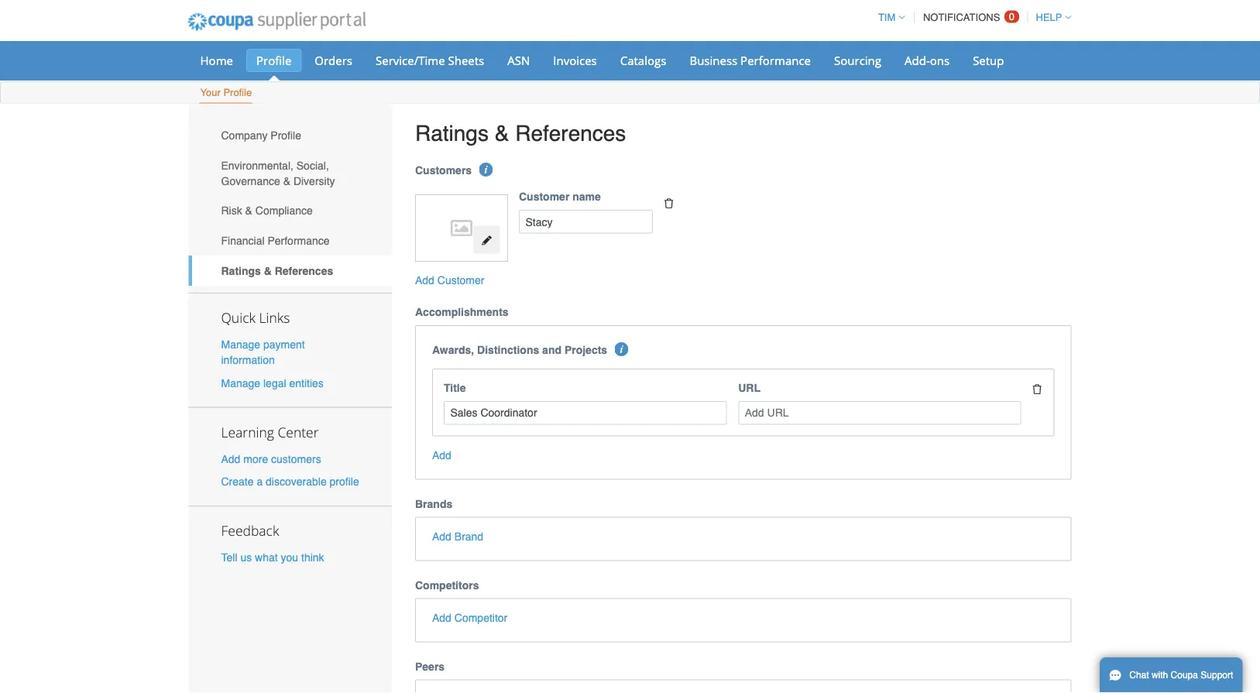 Task type: vqa. For each thing, say whether or not it's contained in the screenshot.
Create A Discoverable Profile at the bottom left of the page
yes



Task type: locate. For each thing, give the bounding box(es) containing it.
manage
[[221, 339, 260, 351], [221, 377, 260, 389]]

0 vertical spatial ratings & references
[[415, 121, 626, 146]]

performance down risk & compliance link
[[268, 235, 330, 247]]

0 horizontal spatial additional information image
[[479, 163, 493, 177]]

performance
[[741, 52, 811, 68], [268, 235, 330, 247]]

additional information image right projects
[[615, 342, 629, 356]]

0 vertical spatial ratings
[[415, 121, 489, 146]]

sourcing
[[834, 52, 882, 68]]

orders link
[[305, 49, 363, 72]]

asn link
[[498, 49, 540, 72]]

ratings
[[415, 121, 489, 146], [221, 265, 261, 277]]

home link
[[190, 49, 243, 72]]

add customer button
[[415, 273, 485, 288]]

0
[[1009, 11, 1015, 22]]

customer name
[[519, 191, 601, 203]]

0 horizontal spatial ratings
[[221, 265, 261, 277]]

add more customers link
[[221, 453, 321, 465]]

references
[[515, 121, 626, 146], [275, 265, 333, 277]]

additional information image right "customers"
[[479, 163, 493, 177]]

and
[[542, 344, 562, 356]]

risk
[[221, 205, 242, 217]]

customer
[[519, 191, 570, 203], [438, 274, 485, 287]]

ratings & references down the financial performance
[[221, 265, 333, 277]]

1 horizontal spatial customer
[[519, 191, 570, 203]]

navigation
[[871, 2, 1072, 33]]

1 vertical spatial performance
[[268, 235, 330, 247]]

1 vertical spatial ratings & references
[[221, 265, 333, 277]]

1 vertical spatial references
[[275, 265, 333, 277]]

name
[[573, 191, 601, 203]]

0 horizontal spatial ratings & references
[[221, 265, 333, 277]]

add more customers
[[221, 453, 321, 465]]

competitor
[[455, 612, 508, 624]]

2 manage from the top
[[221, 377, 260, 389]]

social,
[[297, 159, 329, 172]]

customer left name
[[519, 191, 570, 203]]

2 vertical spatial profile
[[271, 129, 301, 142]]

customers
[[271, 453, 321, 465]]

Title text field
[[444, 401, 727, 425]]

what
[[255, 551, 278, 564]]

profile
[[256, 52, 292, 68], [223, 87, 252, 98], [271, 129, 301, 142]]

manage down information
[[221, 377, 260, 389]]

profile down coupa supplier portal image
[[256, 52, 292, 68]]

ratings & references
[[415, 121, 626, 146], [221, 265, 333, 277]]

catalogs
[[620, 52, 667, 68]]

Customer name text field
[[519, 210, 653, 234]]

navigation containing notifications 0
[[871, 2, 1072, 33]]

learning center
[[221, 423, 319, 441]]

service/time sheets link
[[366, 49, 494, 72]]

0 vertical spatial performance
[[741, 52, 811, 68]]

help link
[[1029, 12, 1072, 23]]

ratings & references link
[[189, 256, 392, 286]]

coupa
[[1171, 670, 1198, 681]]

customers
[[415, 164, 472, 177]]

1 vertical spatial customer
[[438, 274, 485, 287]]

your profile link
[[199, 83, 253, 103]]

performance for financial performance
[[268, 235, 330, 247]]

0 horizontal spatial customer
[[438, 274, 485, 287]]

projects
[[565, 344, 607, 356]]

us
[[240, 551, 252, 564]]

add up brands
[[432, 449, 452, 461]]

environmental, social, governance & diversity link
[[189, 150, 392, 196]]

add for add customer
[[415, 274, 435, 287]]

1 horizontal spatial references
[[515, 121, 626, 146]]

home
[[200, 52, 233, 68]]

0 vertical spatial references
[[515, 121, 626, 146]]

create
[[221, 476, 254, 488]]

profile up environmental, social, governance & diversity 'link'
[[271, 129, 301, 142]]

URL text field
[[739, 401, 1021, 425]]

0 vertical spatial manage
[[221, 339, 260, 351]]

1 vertical spatial manage
[[221, 377, 260, 389]]

0 horizontal spatial performance
[[268, 235, 330, 247]]

financial
[[221, 235, 265, 247]]

1 manage from the top
[[221, 339, 260, 351]]

company
[[221, 129, 268, 142]]

1 horizontal spatial performance
[[741, 52, 811, 68]]

profile link
[[246, 49, 302, 72]]

manage inside manage payment information
[[221, 339, 260, 351]]

1 horizontal spatial additional information image
[[615, 342, 629, 356]]

0 vertical spatial profile
[[256, 52, 292, 68]]

references down financial performance link
[[275, 265, 333, 277]]

add competitor
[[432, 612, 508, 624]]

& down the financial performance
[[264, 265, 272, 277]]

manage for manage payment information
[[221, 339, 260, 351]]

performance right business
[[741, 52, 811, 68]]

profile inside 'link'
[[223, 87, 252, 98]]

ratings & references down asn link
[[415, 121, 626, 146]]

ratings up "customers"
[[415, 121, 489, 146]]

add up accomplishments
[[415, 274, 435, 287]]

tim link
[[871, 12, 905, 23]]

logo image
[[423, 203, 500, 254]]

1 vertical spatial profile
[[223, 87, 252, 98]]

& inside the environmental, social, governance & diversity
[[283, 175, 291, 187]]

& down asn link
[[495, 121, 509, 146]]

add up create
[[221, 453, 240, 465]]

1 vertical spatial ratings
[[221, 265, 261, 277]]

0 vertical spatial customer
[[519, 191, 570, 203]]

risk & compliance link
[[189, 196, 392, 226]]

your
[[200, 87, 221, 98]]

add for add
[[432, 449, 452, 461]]

awards, distinctions and projects
[[432, 344, 607, 356]]

support
[[1201, 670, 1234, 681]]

asn
[[508, 52, 530, 68]]

coupa supplier portal image
[[177, 2, 377, 41]]

legal
[[263, 377, 286, 389]]

0 vertical spatial additional information image
[[479, 163, 493, 177]]

help
[[1036, 12, 1063, 23]]

business performance link
[[680, 49, 821, 72]]

your profile
[[200, 87, 252, 98]]

create a discoverable profile link
[[221, 476, 359, 488]]

catalogs link
[[610, 49, 677, 72]]

create a discoverable profile
[[221, 476, 359, 488]]

add-ons
[[905, 52, 950, 68]]

&
[[495, 121, 509, 146], [283, 175, 291, 187], [245, 205, 253, 217], [264, 265, 272, 277]]

references up customer name in the top left of the page
[[515, 121, 626, 146]]

0 horizontal spatial references
[[275, 265, 333, 277]]

brands
[[415, 498, 453, 510]]

financial performance link
[[189, 226, 392, 256]]

distinctions
[[477, 344, 539, 356]]

add-
[[905, 52, 930, 68]]

business
[[690, 52, 738, 68]]

add for add brand
[[432, 530, 452, 543]]

entities
[[289, 377, 324, 389]]

setup
[[973, 52, 1004, 68]]

manage up information
[[221, 339, 260, 351]]

additional information image
[[479, 163, 493, 177], [615, 342, 629, 356]]

customer up accomplishments
[[438, 274, 485, 287]]

peers
[[415, 660, 445, 673]]

& left diversity
[[283, 175, 291, 187]]

1 vertical spatial additional information image
[[615, 342, 629, 356]]

manage payment information
[[221, 339, 305, 367]]

& right risk
[[245, 205, 253, 217]]

manage payment information link
[[221, 339, 305, 367]]

profile right the your on the left top of the page
[[223, 87, 252, 98]]

ratings down financial
[[221, 265, 261, 277]]

sheets
[[448, 52, 484, 68]]

add down competitors
[[432, 612, 452, 624]]

tell us what you think button
[[221, 550, 324, 565]]

add left brand
[[432, 530, 452, 543]]



Task type: describe. For each thing, give the bounding box(es) containing it.
manage legal entities
[[221, 377, 324, 389]]

environmental, social, governance & diversity
[[221, 159, 335, 187]]

accomplishments
[[415, 306, 509, 318]]

you
[[281, 551, 298, 564]]

a
[[257, 476, 263, 488]]

environmental,
[[221, 159, 294, 172]]

add for add more customers
[[221, 453, 240, 465]]

notifications 0
[[923, 11, 1015, 23]]

learning
[[221, 423, 274, 441]]

brand
[[455, 530, 484, 543]]

feedback
[[221, 522, 279, 540]]

1 horizontal spatial ratings
[[415, 121, 489, 146]]

risk & compliance
[[221, 205, 313, 217]]

center
[[278, 423, 319, 441]]

profile for your profile
[[223, 87, 252, 98]]

add brand button
[[432, 529, 484, 544]]

add brand
[[432, 530, 484, 543]]

additional information image for awards, distinctions and projects
[[615, 342, 629, 356]]

service/time sheets
[[376, 52, 484, 68]]

tell
[[221, 551, 237, 564]]

chat with coupa support
[[1130, 670, 1234, 681]]

financial performance
[[221, 235, 330, 247]]

add competitor button
[[432, 610, 508, 626]]

tim
[[878, 12, 896, 23]]

additional information image for customers
[[479, 163, 493, 177]]

notifications
[[923, 12, 1000, 23]]

quick
[[221, 309, 256, 327]]

profile for company profile
[[271, 129, 301, 142]]

setup link
[[963, 49, 1014, 72]]

add button
[[432, 447, 452, 463]]

url
[[739, 382, 761, 394]]

with
[[1152, 670, 1169, 681]]

1 horizontal spatial ratings & references
[[415, 121, 626, 146]]

title
[[444, 382, 466, 394]]

chat with coupa support button
[[1100, 658, 1243, 693]]

discoverable
[[266, 476, 327, 488]]

company profile link
[[189, 120, 392, 150]]

change image image
[[481, 235, 492, 246]]

business performance
[[690, 52, 811, 68]]

performance for business performance
[[741, 52, 811, 68]]

service/time
[[376, 52, 445, 68]]

manage legal entities link
[[221, 377, 324, 389]]

add for add competitor
[[432, 612, 452, 624]]

manage for manage legal entities
[[221, 377, 260, 389]]

sourcing link
[[824, 49, 892, 72]]

competitors
[[415, 579, 479, 591]]

links
[[259, 309, 290, 327]]

awards,
[[432, 344, 474, 356]]

think
[[301, 551, 324, 564]]

chat
[[1130, 670, 1149, 681]]

company profile
[[221, 129, 301, 142]]

invoices
[[553, 52, 597, 68]]

more
[[243, 453, 268, 465]]

quick links
[[221, 309, 290, 327]]

ons
[[930, 52, 950, 68]]

compliance
[[256, 205, 313, 217]]

customer inside add customer button
[[438, 274, 485, 287]]

governance
[[221, 175, 280, 187]]

tell us what you think
[[221, 551, 324, 564]]

orders
[[315, 52, 353, 68]]

information
[[221, 354, 275, 367]]

payment
[[263, 339, 305, 351]]

references inside ratings & references link
[[275, 265, 333, 277]]

add-ons link
[[895, 49, 960, 72]]

invoices link
[[543, 49, 607, 72]]



